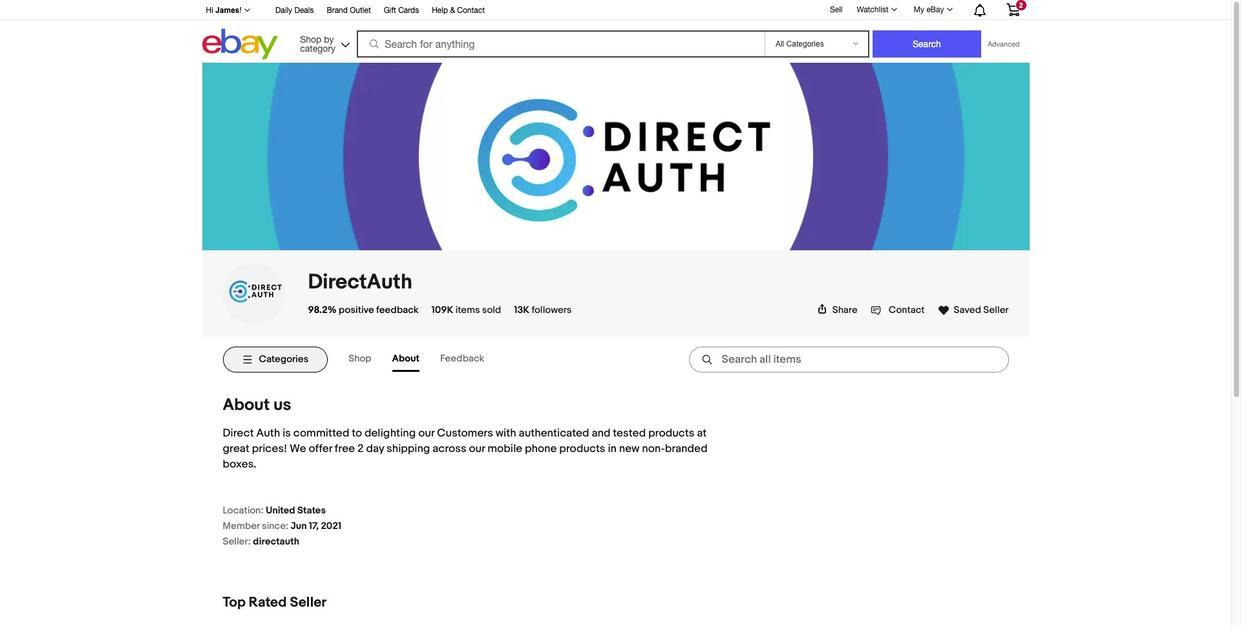 Task type: describe. For each thing, give the bounding box(es) containing it.
109k
[[432, 304, 454, 316]]

followers
[[532, 304, 572, 316]]

Search all items field
[[689, 347, 1009, 372]]

location: united states member since: jun 17, 2021 seller: directauth
[[223, 504, 342, 548]]

is
[[283, 427, 291, 440]]

daily deals
[[275, 6, 314, 15]]

offer
[[309, 442, 332, 455]]

category
[[300, 43, 336, 53]]

my ebay link
[[907, 2, 959, 17]]

shop by category button
[[294, 29, 353, 57]]

my ebay
[[914, 5, 945, 14]]

since:
[[262, 520, 289, 532]]

outlet
[[350, 6, 371, 15]]

saved
[[954, 304, 982, 316]]

&
[[450, 6, 455, 15]]

seller:
[[223, 535, 251, 548]]

top
[[223, 594, 246, 611]]

non-
[[642, 442, 665, 455]]

prices!
[[252, 442, 287, 455]]

authenticated
[[519, 427, 590, 440]]

brand outlet
[[327, 6, 371, 15]]

13k followers
[[514, 304, 572, 316]]

!
[[240, 6, 242, 15]]

contact link
[[871, 304, 925, 316]]

jun
[[291, 520, 307, 532]]

categories
[[259, 353, 309, 366]]

gift cards
[[384, 6, 419, 15]]

by
[[324, 34, 334, 44]]

gift cards link
[[384, 4, 419, 18]]

in
[[608, 442, 617, 455]]

james
[[215, 6, 240, 15]]

positive
[[339, 304, 374, 316]]

feedback
[[376, 304, 419, 316]]

auth
[[256, 427, 280, 440]]

2 link
[[999, 0, 1028, 19]]

across
[[433, 442, 467, 455]]

help & contact link
[[432, 4, 485, 18]]

location:
[[223, 504, 264, 517]]

2 inside direct auth is committed to delighting our customers with authenticated and tested products at great prices! we offer free 2 day shipping across our mobile phone products in new non-branded boxes.
[[358, 442, 364, 455]]

shop for shop by category
[[300, 34, 322, 44]]

about for about
[[392, 352, 420, 365]]

rated
[[249, 594, 287, 611]]

advanced
[[988, 40, 1020, 48]]

cards
[[398, 6, 419, 15]]

13k
[[514, 304, 530, 316]]

98.2%
[[308, 304, 337, 316]]

delighting
[[365, 427, 416, 440]]

my
[[914, 5, 925, 14]]

direct
[[223, 427, 254, 440]]

boxes.
[[223, 458, 256, 471]]

2021
[[321, 520, 342, 532]]

united
[[266, 504, 295, 517]]

brand
[[327, 6, 348, 15]]

categories button
[[223, 347, 328, 372]]

0 horizontal spatial our
[[419, 427, 435, 440]]

deals
[[295, 6, 314, 15]]

daily deals link
[[275, 4, 314, 18]]

to
[[352, 427, 362, 440]]

direct auth is committed to delighting our customers with authenticated and tested products at great prices! we offer free 2 day shipping across our mobile phone products in new non-branded boxes.
[[223, 427, 708, 471]]



Task type: vqa. For each thing, say whether or not it's contained in the screenshot.
"saved seller" button
yes



Task type: locate. For each thing, give the bounding box(es) containing it.
we
[[290, 442, 306, 455]]

about
[[392, 352, 420, 365], [223, 395, 270, 415]]

watchlist link
[[850, 2, 903, 17]]

1 vertical spatial seller
[[290, 594, 327, 611]]

1 horizontal spatial shop
[[349, 352, 372, 365]]

shop left by
[[300, 34, 322, 44]]

hi james !
[[206, 6, 242, 15]]

sold
[[482, 304, 501, 316]]

sell link
[[825, 5, 849, 14]]

0 horizontal spatial contact
[[457, 6, 485, 15]]

feedback
[[440, 352, 485, 365]]

account navigation
[[199, 0, 1030, 20]]

0 horizontal spatial about
[[223, 395, 270, 415]]

2
[[1020, 1, 1023, 9], [358, 442, 364, 455]]

directauth
[[253, 535, 300, 548]]

phone
[[525, 442, 557, 455]]

items
[[456, 304, 480, 316]]

1 vertical spatial shop
[[349, 352, 372, 365]]

seller
[[984, 304, 1009, 316], [290, 594, 327, 611]]

contact right &
[[457, 6, 485, 15]]

mobile
[[488, 442, 523, 455]]

ebay
[[927, 5, 945, 14]]

customers
[[437, 427, 493, 440]]

help
[[432, 6, 448, 15]]

saved seller
[[954, 304, 1009, 316]]

tab list containing shop
[[349, 347, 505, 372]]

0 horizontal spatial 2
[[358, 442, 364, 455]]

0 vertical spatial 2
[[1020, 1, 1023, 9]]

seller right saved on the right of page
[[984, 304, 1009, 316]]

share
[[833, 304, 858, 316]]

about down the feedback
[[392, 352, 420, 365]]

seller right rated
[[290, 594, 327, 611]]

shop by category
[[300, 34, 336, 53]]

1 horizontal spatial 2
[[1020, 1, 1023, 9]]

1 vertical spatial contact
[[889, 304, 925, 316]]

with
[[496, 427, 517, 440]]

shop down 98.2% positive feedback
[[349, 352, 372, 365]]

member
[[223, 520, 260, 532]]

1 vertical spatial 2
[[358, 442, 364, 455]]

directauth link
[[308, 270, 413, 295]]

1 horizontal spatial products
[[649, 427, 695, 440]]

seller inside button
[[984, 304, 1009, 316]]

daily
[[275, 6, 292, 15]]

advanced link
[[982, 31, 1027, 57]]

0 vertical spatial about
[[392, 352, 420, 365]]

directauth
[[308, 270, 413, 295]]

17,
[[309, 520, 319, 532]]

109k items sold
[[432, 304, 501, 316]]

and
[[592, 427, 611, 440]]

1 horizontal spatial seller
[[984, 304, 1009, 316]]

contact
[[457, 6, 485, 15], [889, 304, 925, 316]]

products up branded
[[649, 427, 695, 440]]

Search for anything text field
[[359, 32, 762, 56]]

0 vertical spatial products
[[649, 427, 695, 440]]

our up shipping on the bottom left
[[419, 427, 435, 440]]

shop
[[300, 34, 322, 44], [349, 352, 372, 365]]

at
[[697, 427, 707, 440]]

our down customers
[[469, 442, 485, 455]]

sell
[[830, 5, 843, 14]]

our
[[419, 427, 435, 440], [469, 442, 485, 455]]

1 vertical spatial our
[[469, 442, 485, 455]]

shipping
[[387, 442, 430, 455]]

None submit
[[873, 30, 982, 58]]

branded
[[665, 442, 708, 455]]

1 vertical spatial about
[[223, 395, 270, 415]]

free
[[335, 442, 355, 455]]

day
[[366, 442, 384, 455]]

1 horizontal spatial our
[[469, 442, 485, 455]]

share button
[[817, 304, 858, 316]]

0 vertical spatial our
[[419, 427, 435, 440]]

new
[[619, 442, 640, 455]]

2 left day
[[358, 442, 364, 455]]

brand outlet link
[[327, 4, 371, 18]]

saved seller button
[[938, 304, 1009, 316]]

tested
[[613, 427, 646, 440]]

us
[[274, 395, 291, 415]]

watchlist
[[857, 5, 889, 14]]

about up direct
[[223, 395, 270, 415]]

98.2% positive feedback
[[308, 304, 419, 316]]

0 horizontal spatial shop
[[300, 34, 322, 44]]

0 horizontal spatial seller
[[290, 594, 327, 611]]

1 horizontal spatial about
[[392, 352, 420, 365]]

products down "and"
[[560, 442, 606, 455]]

great
[[223, 442, 250, 455]]

help & contact
[[432, 6, 485, 15]]

contact inside the account navigation
[[457, 6, 485, 15]]

2 inside the account navigation
[[1020, 1, 1023, 9]]

about us
[[223, 395, 291, 415]]

contact left saved on the right of page
[[889, 304, 925, 316]]

shop inside shop by category
[[300, 34, 322, 44]]

1 horizontal spatial contact
[[889, 304, 925, 316]]

0 vertical spatial seller
[[984, 304, 1009, 316]]

0 horizontal spatial products
[[560, 442, 606, 455]]

tab list
[[349, 347, 505, 372]]

shop for shop
[[349, 352, 372, 365]]

top rated seller
[[223, 594, 327, 611]]

2 up advanced
[[1020, 1, 1023, 9]]

products
[[649, 427, 695, 440], [560, 442, 606, 455]]

hi
[[206, 6, 213, 15]]

directauth image
[[223, 263, 285, 325]]

shop by category banner
[[199, 0, 1030, 63]]

about for about us
[[223, 395, 270, 415]]

committed
[[293, 427, 349, 440]]

states
[[297, 504, 326, 517]]

none submit inside shop by category banner
[[873, 30, 982, 58]]

0 vertical spatial contact
[[457, 6, 485, 15]]

1 vertical spatial products
[[560, 442, 606, 455]]

0 vertical spatial shop
[[300, 34, 322, 44]]

gift
[[384, 6, 396, 15]]



